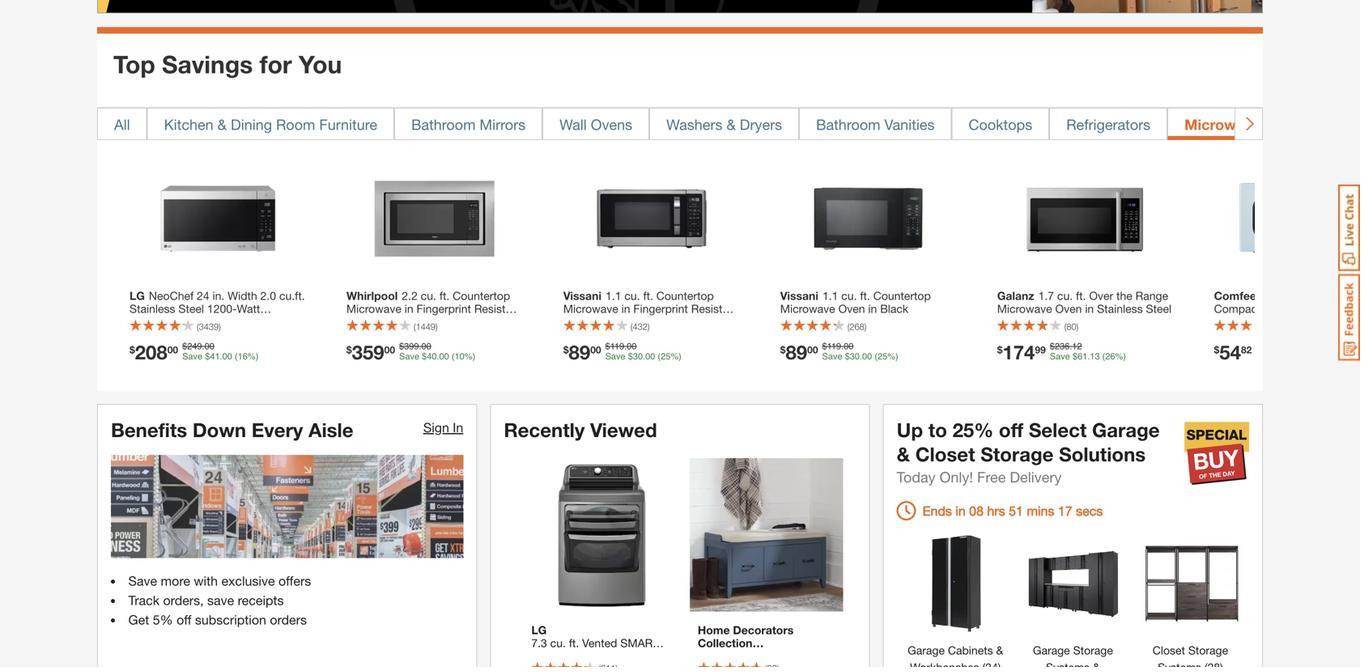 Task type: vqa. For each thing, say whether or not it's contained in the screenshot.


Task type: locate. For each thing, give the bounding box(es) containing it.
2 25 from the left
[[878, 351, 888, 362]]

off down 'orders,'
[[177, 612, 191, 628]]

1 horizontal spatial 30
[[850, 351, 860, 362]]

fingerprint inside 2.2 cu. ft. countertop microwave in fingerprint resistant stainless steel with 1,200-watt cooking power
[[417, 302, 471, 315]]

storage for garage storage systems 
[[1074, 644, 1113, 657]]

storage up free delivery
[[981, 442, 1054, 465]]

off right 25%
[[999, 418, 1024, 441]]

1 horizontal spatial 1.1
[[823, 289, 839, 302]]

2 horizontal spatial storage
[[1189, 644, 1229, 657]]

with inside lg 7.3 cu. ft. vented smart gas dryer in graphite steel with easyload do
[[560, 662, 581, 667]]

5 %) from the left
[[1116, 351, 1126, 362]]

& inside up to 25% off select garage & closet storage solutions today only! free delivery
[[897, 442, 910, 465]]

1 horizontal spatial closet
[[1153, 644, 1186, 657]]

width
[[228, 289, 257, 302]]

& left dining
[[218, 116, 227, 133]]

%) down 1,200-
[[465, 351, 476, 362]]

%) for neochef 24 in. width 2.0 cu.ft. stainless steel 1200-watt countertop microwave
[[248, 351, 259, 362]]

1 vertical spatial closet
[[1153, 644, 1186, 657]]

& down up
[[897, 442, 910, 465]]

lg left neochef
[[130, 289, 145, 302]]

with up save at the left of page
[[194, 573, 218, 589]]

$ 89 00 $ 119 . 00 save $ 30 . 00 ( 25 %) for in
[[564, 340, 682, 364]]

cu. right 2.2
[[421, 289, 436, 302]]

lg up gas
[[532, 623, 547, 637]]

orders
[[270, 612, 307, 628]]

garage storage systems & accessories product image image
[[1023, 533, 1124, 634]]

119
[[610, 341, 625, 351], [827, 341, 842, 351]]

3 ) from the left
[[648, 321, 650, 332]]

2 oven from the left
[[1056, 302, 1082, 315]]

bench
[[748, 662, 780, 667]]

systems inside 'closet storage systems'
[[1158, 661, 1202, 667]]

0 horizontal spatial 30
[[633, 351, 643, 362]]

save down 1.1 cu. ft. countertop microwave oven in black
[[822, 351, 843, 362]]

recently viewed
[[504, 418, 657, 441]]

fingerprint up 432
[[634, 302, 688, 315]]

( inside $ 174 99 $ 236 . 12 save $ 61 . 13 ( 26 %)
[[1103, 351, 1106, 362]]

watt left 2.0
[[237, 302, 260, 315]]

1 horizontal spatial lg
[[532, 623, 547, 637]]

ft. inside 2.2 cu. ft. countertop microwave in fingerprint resistant stainless steel with 1,200-watt cooking power
[[440, 289, 450, 302]]

cu. right the 7.3 in the left of the page
[[550, 636, 566, 650]]

track
[[128, 593, 160, 608]]

) for neochef 24 in. width 2.0 cu.ft. stainless steel 1200-watt countertop microwave
[[219, 321, 221, 332]]

neochef 24 in. width 2.0 cu.ft. stainless steel 1200-watt countertop microwave image
[[155, 156, 280, 281]]

power
[[392, 328, 424, 341]]

closet down closet storage systems product image
[[1153, 644, 1186, 657]]

garage inside garage cabinets & workbenches
[[908, 644, 945, 657]]

4 %) from the left
[[888, 351, 899, 362]]

cooking
[[347, 328, 389, 341]]

stainless inside the neochef 24 in. width 2.0 cu.ft. stainless steel 1200-watt countertop microwave
[[130, 302, 175, 315]]

$ 89 00 $ 119 . 00 save $ 30 . 00 ( 25 %) for oven
[[780, 340, 899, 364]]

1 fingerprint from the left
[[417, 302, 471, 315]]

2 1.1 from the left
[[823, 289, 839, 302]]

mins
[[1027, 503, 1055, 519]]

ft. inside 1.7 cu. ft. over the range microwave oven in stainless steel
[[1076, 289, 1086, 302]]

ft. left vented
[[569, 636, 579, 650]]

%) inside $ 174 99 $ 236 . 12 save $ 61 . 13 ( 26 %)
[[1116, 351, 1126, 362]]

30 down the 268
[[850, 351, 860, 362]]

storage inside 'closet storage systems'
[[1189, 644, 1229, 657]]

2 vissani from the left
[[780, 289, 819, 302]]

1 horizontal spatial $ 89 00 $ 119 . 00 save $ 30 . 00 ( 25 %)
[[780, 340, 899, 364]]

& right cabinets
[[997, 644, 1004, 657]]

. left 40
[[419, 341, 422, 351]]

1 119 from the left
[[610, 341, 625, 351]]

resistant inside '1.1 cu. ft. countertop microwave in fingerprint resistant stainless steel'
[[691, 302, 739, 315]]

0 horizontal spatial storage
[[981, 442, 1054, 465]]

30 down ( 432 )
[[633, 351, 643, 362]]

1 $ 89 00 $ 119 . 00 save $ 30 . 00 ( 25 %) from the left
[[564, 340, 682, 364]]

0 horizontal spatial resistant
[[474, 302, 522, 315]]

garage up solutions
[[1092, 418, 1160, 441]]

ft. left the over
[[1076, 289, 1086, 302]]

0 horizontal spatial 119
[[610, 341, 625, 351]]

off inside up to 25% off select garage & closet storage solutions today only! free delivery
[[999, 418, 1024, 441]]

fingerprint up ( 1449 )
[[417, 302, 471, 315]]

countertop inside 1.1 cu. ft. countertop microwave oven in black
[[874, 289, 931, 302]]

garage for garage storage systems 
[[1033, 644, 1070, 657]]

1 horizontal spatial oven
[[1056, 302, 1082, 315]]

save up track
[[128, 573, 157, 589]]

closet storage systems product image image
[[1141, 533, 1241, 634]]

ft. for 1.1 cu. ft. countertop microwave oven in black
[[860, 289, 870, 302]]

stainless up 26
[[1097, 302, 1143, 315]]

with inside 2.2 cu. ft. countertop microwave in fingerprint resistant stainless steel with 1,200-watt cooking power
[[424, 315, 445, 328]]

next arrow image
[[1242, 116, 1256, 132]]

0.7 cu. ft. 700 watt compact countertop microwave in green with safety lock image
[[1240, 156, 1361, 281]]

lg for lg 7.3 cu. ft. vented smart gas dryer in graphite steel with easyload do
[[532, 623, 547, 637]]

2 89 from the left
[[786, 340, 808, 364]]

0 horizontal spatial bathroom
[[411, 116, 476, 133]]

garage up workbenches at the right
[[908, 644, 945, 657]]

cu. right 1.7
[[1058, 289, 1073, 302]]

0 vertical spatial lg
[[130, 289, 145, 302]]

steel
[[178, 302, 204, 315], [1146, 302, 1172, 315], [395, 315, 421, 328], [612, 315, 638, 328], [744, 649, 770, 663], [532, 662, 557, 667]]

ft. for 1.1 cu. ft. countertop microwave in fingerprint resistant stainless steel
[[643, 289, 653, 302]]

%) for 1.1 cu. ft. countertop microwave in fingerprint resistant stainless steel
[[671, 351, 682, 362]]

0 horizontal spatial garage
[[908, 644, 945, 657]]

lg inside lg 7.3 cu. ft. vented smart gas dryer in graphite steel with easyload do
[[532, 623, 547, 637]]

ft. for 1.7 cu. ft. over the range microwave oven in stainless steel
[[1076, 289, 1086, 302]]

special buy logo image
[[1185, 421, 1250, 486]]

cu.ft.
[[279, 289, 305, 302]]

1 horizontal spatial bathroom
[[816, 116, 881, 133]]

0 vertical spatial off
[[999, 418, 1024, 441]]

& inside button
[[218, 116, 227, 133]]

in inside 2.2 cu. ft. countertop microwave in fingerprint resistant stainless steel with 1,200-watt cooking power
[[405, 302, 414, 315]]

2 fingerprint from the left
[[634, 302, 688, 315]]

neochef
[[149, 289, 194, 302]]

stainless inside 1.7 cu. ft. over the range microwave oven in stainless steel
[[1097, 302, 1143, 315]]

89 down 1.1 cu. ft. countertop microwave oven in black
[[786, 340, 808, 364]]

1 1.1 from the left
[[606, 289, 622, 302]]

2 %) from the left
[[465, 351, 476, 362]]

2.0
[[260, 289, 276, 302]]

1 25 from the left
[[661, 351, 671, 362]]

3 %) from the left
[[671, 351, 682, 362]]

%) inside $ 359 00 $ 399 . 00 save $ 40 . 00 ( 10 %)
[[465, 351, 476, 362]]

garage down garage storage systems & accessories product image
[[1033, 644, 1070, 657]]

whitford
[[698, 649, 741, 663]]

in inside 1.1 cu. ft. countertop microwave oven in black
[[868, 302, 877, 315]]

0 horizontal spatial 1.1
[[606, 289, 622, 302]]

secs
[[1076, 503, 1103, 519]]

%) down '1.1 cu. ft. countertop microwave in fingerprint resistant stainless steel'
[[671, 351, 682, 362]]

resistant
[[474, 302, 522, 315], [691, 302, 739, 315]]

1 horizontal spatial vissani
[[780, 289, 819, 302]]

0 horizontal spatial vissani
[[564, 289, 602, 302]]

wood
[[799, 649, 828, 663]]

save inside save more with exclusive offers track orders, save receipts get 5% off subscription orders
[[128, 573, 157, 589]]

easyload
[[584, 662, 634, 667]]

neochef 24 in. width 2.0 cu.ft. stainless steel 1200-watt countertop microwave
[[130, 289, 305, 328]]

storage down garage storage systems & accessories product image
[[1074, 644, 1113, 657]]

. left 10
[[437, 351, 439, 362]]

bathroom left vanities
[[816, 116, 881, 133]]

25 down '1.1 cu. ft. countertop microwave in fingerprint resistant stainless steel'
[[661, 351, 671, 362]]

save inside $ 208 00 $ 249 . 00 save $ 41 . 00 ( 16 %)
[[182, 351, 203, 362]]

0 horizontal spatial fingerprint
[[417, 302, 471, 315]]

0 horizontal spatial watt
[[237, 302, 260, 315]]

save down power
[[399, 351, 420, 362]]

25 down black
[[878, 351, 888, 362]]

. left 61
[[1070, 341, 1072, 351]]

( 268 )
[[848, 321, 867, 332]]

%) for 1.1 cu. ft. countertop microwave oven in black
[[888, 351, 899, 362]]

$ 89 00 $ 119 . 00 save $ 30 . 00 ( 25 %) down the 268
[[780, 340, 899, 364]]

1 vissani from the left
[[564, 289, 602, 302]]

ft. inside lg 7.3 cu. ft. vented smart gas dryer in graphite steel with easyload do
[[569, 636, 579, 650]]

bathroom
[[411, 116, 476, 133], [816, 116, 881, 133]]

bathroom for bathroom vanities
[[816, 116, 881, 133]]

save left 41
[[182, 351, 203, 362]]

$ 89 00 $ 119 . 00 save $ 30 . 00 ( 25 %) down ( 432 )
[[564, 340, 682, 364]]

. left 16
[[220, 351, 222, 362]]

359
[[352, 340, 384, 364]]

benefits
[[111, 418, 187, 441]]

cu. for 1.7 cu. ft. over the range microwave oven in stainless steel
[[1058, 289, 1073, 302]]

cu. inside 2.2 cu. ft. countertop microwave in fingerprint resistant stainless steel with 1,200-watt cooking power
[[421, 289, 436, 302]]

25%
[[953, 418, 994, 441]]

1 horizontal spatial 89
[[786, 340, 808, 364]]

0 horizontal spatial 25
[[661, 351, 671, 362]]

2 horizontal spatial with
[[560, 662, 581, 667]]

microwave for 1.1 cu. ft. countertop microwave in fingerprint resistant stainless steel
[[564, 302, 619, 315]]

countertop inside 2.2 cu. ft. countertop microwave in fingerprint resistant stainless steel with 1,200-watt cooking power
[[453, 289, 510, 302]]

1.1 inside '1.1 cu. ft. countertop microwave in fingerprint resistant stainless steel'
[[606, 289, 622, 302]]

12
[[1072, 341, 1082, 351]]

1 30 from the left
[[633, 351, 643, 362]]

cu.
[[421, 289, 436, 302], [625, 289, 640, 302], [842, 289, 857, 302], [1058, 289, 1073, 302], [550, 636, 566, 650]]

1 oven from the left
[[839, 302, 865, 315]]

2.2 cu. ft. countertop microwave in fingerprint resistant stainless steel with 1,200-watt cooking power image
[[372, 156, 497, 281]]

with right gas
[[560, 662, 581, 667]]

1 %) from the left
[[248, 351, 259, 362]]

0 horizontal spatial systems
[[1046, 661, 1090, 667]]

smart
[[621, 636, 659, 650]]

ft. up ( 432 )
[[643, 289, 653, 302]]

microwave inside '1.1 cu. ft. countertop microwave in fingerprint resistant stainless steel'
[[564, 302, 619, 315]]

1 vertical spatial lg
[[532, 623, 547, 637]]

1 horizontal spatial storage
[[1074, 644, 1113, 657]]

cu. for 2.2 cu. ft. countertop microwave in fingerprint resistant stainless steel with 1,200-watt cooking power
[[421, 289, 436, 302]]

microwave inside 2.2 cu. ft. countertop microwave in fingerprint resistant stainless steel with 1,200-watt cooking power
[[347, 302, 402, 315]]

live chat image
[[1339, 185, 1361, 271]]

%) inside $ 208 00 $ 249 . 00 save $ 41 . 00 ( 16 %)
[[248, 351, 259, 362]]

2 ) from the left
[[436, 321, 438, 332]]

storage inside 'garage storage systems'
[[1074, 644, 1113, 657]]

89 for 1.1 cu. ft. countertop microwave in fingerprint resistant stainless steel
[[569, 340, 591, 364]]

stainless down whirlpool
[[347, 315, 392, 328]]

%) right 41
[[248, 351, 259, 362]]

%) down black
[[888, 351, 899, 362]]

bathroom left mirrors on the top left
[[411, 116, 476, 133]]

3439
[[199, 321, 219, 332]]

5 ) from the left
[[1077, 321, 1079, 332]]

2 systems from the left
[[1158, 661, 1202, 667]]

1.1 cu. ft. countertop microwave oven in black
[[780, 289, 931, 315]]

432
[[633, 321, 648, 332]]

more
[[161, 573, 190, 589]]

1.1 cu. ft. countertop microwave oven in black image
[[806, 156, 931, 281]]

ends in 08 hrs 51 mins 17 secs
[[923, 503, 1103, 519]]

vissani for 1.1 cu. ft. countertop microwave in fingerprint resistant stainless steel
[[564, 289, 602, 302]]

1.7
[[1039, 289, 1054, 302]]

lg
[[130, 289, 145, 302], [532, 623, 547, 637]]

garage
[[1092, 418, 1160, 441], [908, 644, 945, 657], [1033, 644, 1070, 657]]

1 horizontal spatial 119
[[827, 341, 842, 351]]

1 horizontal spatial off
[[999, 418, 1024, 441]]

with left 1,200-
[[424, 315, 445, 328]]

save inside $ 359 00 $ 399 . 00 save $ 40 . 00 ( 10 %)
[[399, 351, 420, 362]]

1.1 inside 1.1 cu. ft. countertop microwave oven in black
[[823, 289, 839, 302]]

top savings for you
[[113, 50, 342, 78]]

1 ) from the left
[[219, 321, 221, 332]]

save down '1.1 cu. ft. countertop microwave in fingerprint resistant stainless steel'
[[605, 351, 626, 362]]

7.3 cu. ft. vented smart gas dryer in graphite steel with easyload door and sensor dry technology image
[[523, 458, 677, 612]]

stainless inside '1.1 cu. ft. countertop microwave in fingerprint resistant stainless steel'
[[564, 315, 609, 328]]

oven up ( 268 )
[[839, 302, 865, 315]]

( 3439 )
[[197, 321, 221, 332]]

& inside garage cabinets & workbenches
[[997, 644, 1004, 657]]

1,200-
[[448, 315, 481, 328]]

ends
[[923, 503, 952, 519]]

1 horizontal spatial watt
[[481, 315, 504, 328]]

268
[[850, 321, 865, 332]]

off inside save more with exclusive offers track orders, save receipts get 5% off subscription orders
[[177, 612, 191, 628]]

up to 25% off select garage & closet storage solutions today only! free delivery
[[897, 418, 1160, 486]]

resistant for 89
[[691, 302, 739, 315]]

dryer
[[555, 649, 582, 663]]

%)
[[248, 351, 259, 362], [465, 351, 476, 362], [671, 351, 682, 362], [888, 351, 899, 362], [1116, 351, 1126, 362]]

cu. inside 1.1 cu. ft. countertop microwave oven in black
[[842, 289, 857, 302]]

cu. up the 268
[[842, 289, 857, 302]]

garage inside 'garage storage systems'
[[1033, 644, 1070, 657]]

) for 1.1 cu. ft. countertop microwave oven in black
[[865, 321, 867, 332]]

garage inside up to 25% off select garage & closet storage solutions today only! free delivery
[[1092, 418, 1160, 441]]

89 up recently viewed
[[569, 340, 591, 364]]

solutions
[[1059, 442, 1146, 465]]

0 vertical spatial closet
[[916, 442, 975, 465]]

savings
[[162, 50, 253, 78]]

off
[[999, 418, 1024, 441], [177, 612, 191, 628]]

1 horizontal spatial systems
[[1158, 661, 1202, 667]]

stainless left ( 432 )
[[564, 315, 609, 328]]

0 horizontal spatial oven
[[839, 302, 865, 315]]

119 down '1.1 cu. ft. countertop microwave in fingerprint resistant stainless steel'
[[610, 341, 625, 351]]

2 resistant from the left
[[691, 302, 739, 315]]

1 bathroom from the left
[[411, 116, 476, 133]]

(
[[197, 321, 199, 332], [414, 321, 416, 332], [631, 321, 633, 332], [848, 321, 850, 332], [1065, 321, 1067, 332], [235, 351, 238, 362], [452, 351, 455, 362], [658, 351, 661, 362], [875, 351, 878, 362], [1103, 351, 1106, 362]]

1.1 for in
[[606, 289, 622, 302]]

storage
[[981, 442, 1054, 465], [1074, 644, 1113, 657], [1189, 644, 1229, 657]]

( 80 )
[[1065, 321, 1079, 332]]

1 systems from the left
[[1046, 661, 1090, 667]]

. down ( 432 )
[[643, 351, 646, 362]]

30 for oven
[[850, 351, 860, 362]]

0 horizontal spatial $ 89 00 $ 119 . 00 save $ 30 . 00 ( 25 %)
[[564, 340, 682, 364]]

0 horizontal spatial with
[[194, 573, 218, 589]]

systems inside 'garage storage systems'
[[1046, 661, 1090, 667]]

1 horizontal spatial garage
[[1033, 644, 1070, 657]]

1 89 from the left
[[569, 340, 591, 364]]

kitchen & dining room furniture
[[164, 116, 377, 133]]

2 horizontal spatial garage
[[1092, 418, 1160, 441]]

cu. up ( 432 )
[[625, 289, 640, 302]]

0 horizontal spatial closet
[[916, 442, 975, 465]]

microwave inside the neochef 24 in. width 2.0 cu.ft. stainless steel 1200-watt countertop microwave
[[190, 315, 245, 328]]

ft. for 2.2 cu. ft. countertop microwave in fingerprint resistant stainless steel with 1,200-watt cooking power
[[440, 289, 450, 302]]

2 bathroom from the left
[[816, 116, 881, 133]]

steel inside the neochef 24 in. width 2.0 cu.ft. stainless steel 1200-watt countertop microwave
[[178, 302, 204, 315]]

2 119 from the left
[[827, 341, 842, 351]]

cu. for 1.1 cu. ft. countertop microwave in fingerprint resistant stainless steel
[[625, 289, 640, 302]]

systems for garage
[[1046, 661, 1090, 667]]

viewed
[[590, 418, 657, 441]]

0 horizontal spatial lg
[[130, 289, 145, 302]]

lg 7.3 cu. ft. vented smart gas dryer in graphite steel with easyload do
[[532, 623, 662, 667]]

30 for in
[[633, 351, 643, 362]]

storage down closet storage systems product image
[[1189, 644, 1229, 657]]

%) for 2.2 cu. ft. countertop microwave in fingerprint resistant stainless steel with 1,200-watt cooking power
[[465, 351, 476, 362]]

microwave inside 1.1 cu. ft. countertop microwave oven in black
[[780, 302, 835, 315]]

recently
[[504, 418, 585, 441]]

systems for closet
[[1158, 661, 1202, 667]]

2 30 from the left
[[850, 351, 860, 362]]

fingerprint inside '1.1 cu. ft. countertop microwave in fingerprint resistant stainless steel'
[[634, 302, 688, 315]]

cu. inside '1.1 cu. ft. countertop microwave in fingerprint resistant stainless steel'
[[625, 289, 640, 302]]

26
[[1106, 351, 1116, 362]]

cu. inside 1.7 cu. ft. over the range microwave oven in stainless steel
[[1058, 289, 1073, 302]]

garage storage systems link
[[1019, 533, 1128, 667]]

ft. inside '1.1 cu. ft. countertop microwave in fingerprint resistant stainless steel'
[[643, 289, 653, 302]]

ft. inside 1.1 cu. ft. countertop microwave oven in black
[[860, 289, 870, 302]]

in inside '1.1 cu. ft. countertop microwave in fingerprint resistant stainless steel'
[[622, 302, 630, 315]]

closet inside up to 25% off select garage & closet storage solutions today only! free delivery
[[916, 442, 975, 465]]

0 vertical spatial with
[[424, 315, 445, 328]]

&
[[218, 116, 227, 133], [727, 116, 736, 133], [897, 442, 910, 465], [997, 644, 1004, 657]]

2 vertical spatial with
[[560, 662, 581, 667]]

stainless up 208
[[130, 302, 175, 315]]

1 horizontal spatial fingerprint
[[634, 302, 688, 315]]

54
[[1220, 340, 1241, 364]]

4 ) from the left
[[865, 321, 867, 332]]

countertop
[[453, 289, 510, 302], [657, 289, 714, 302], [874, 289, 931, 302], [130, 315, 187, 328]]

1 vertical spatial off
[[177, 612, 191, 628]]

ft. up 1,200-
[[440, 289, 450, 302]]

resistant inside 2.2 cu. ft. countertop microwave in fingerprint resistant stainless steel with 1,200-watt cooking power
[[474, 302, 522, 315]]

119 down 1.1 cu. ft. countertop microwave oven in black
[[827, 341, 842, 351]]

1 horizontal spatial resistant
[[691, 302, 739, 315]]

. down the 268
[[860, 351, 863, 362]]

microwave
[[347, 302, 402, 315], [564, 302, 619, 315], [780, 302, 835, 315], [997, 302, 1052, 315], [190, 315, 245, 328]]

0 horizontal spatial off
[[177, 612, 191, 628]]

save inside $ 174 99 $ 236 . 12 save $ 61 . 13 ( 26 %)
[[1050, 351, 1070, 362]]

1 resistant from the left
[[474, 302, 522, 315]]

%) right 13
[[1116, 351, 1126, 362]]

save for 1.1 cu. ft. countertop microwave in fingerprint resistant stainless steel
[[605, 351, 626, 362]]

2 $ 89 00 $ 119 . 00 save $ 30 . 00 ( 25 %) from the left
[[780, 340, 899, 364]]

oven up 80
[[1056, 302, 1082, 315]]

13
[[1090, 351, 1100, 362]]

1 vertical spatial with
[[194, 573, 218, 589]]

closet up today only!
[[916, 442, 975, 465]]

hrs
[[988, 503, 1006, 519]]

)
[[219, 321, 221, 332], [436, 321, 438, 332], [648, 321, 650, 332], [865, 321, 867, 332], [1077, 321, 1079, 332]]

1 horizontal spatial 25
[[878, 351, 888, 362]]

ft. left black
[[860, 289, 870, 302]]

& inside "button"
[[727, 116, 736, 133]]

steel inside 2.2 cu. ft. countertop microwave in fingerprint resistant stainless steel with 1,200-watt cooking power
[[395, 315, 421, 328]]

watt right 1449
[[481, 315, 504, 328]]

every
[[252, 418, 303, 441]]

0 horizontal spatial 89
[[569, 340, 591, 364]]

countertop inside '1.1 cu. ft. countertop microwave in fingerprint resistant stainless steel'
[[657, 289, 714, 302]]

save left 12
[[1050, 351, 1070, 362]]

$ 359 00 $ 399 . 00 save $ 40 . 00 ( 10 %)
[[347, 340, 476, 364]]

blue
[[773, 649, 796, 663]]

1 horizontal spatial with
[[424, 315, 445, 328]]

systems
[[1046, 661, 1090, 667], [1158, 661, 1202, 667]]

1.1 for oven
[[823, 289, 839, 302]]

& left dryers
[[727, 116, 736, 133]]

399
[[404, 341, 419, 351]]

you
[[299, 50, 342, 78]]



Task type: describe. For each thing, give the bounding box(es) containing it.
) for 1.1 cu. ft. countertop microwave in fingerprint resistant stainless steel
[[648, 321, 650, 332]]

offers
[[279, 573, 311, 589]]

entryway
[[698, 662, 745, 667]]

. left 41
[[202, 341, 205, 351]]

comfee' link
[[1214, 289, 1361, 328]]

$ 174 99 $ 236 . 12 save $ 61 . 13 ( 26 %)
[[997, 340, 1126, 364]]

. down '1.1 cu. ft. countertop microwave in fingerprint resistant stainless steel'
[[625, 341, 627, 351]]

249
[[187, 341, 202, 351]]

. down 1.1 cu. ft. countertop microwave oven in black
[[842, 341, 844, 351]]

vented
[[582, 636, 617, 650]]

steel inside lg 7.3 cu. ft. vented smart gas dryer in graphite steel with easyload do
[[532, 662, 557, 667]]

countertop for 2.2 cu. ft. countertop microwave in fingerprint resistant stainless steel with 1,200-watt cooking power
[[453, 289, 510, 302]]

get
[[128, 612, 149, 628]]

in inside lg 7.3 cu. ft. vented smart gas dryer in graphite steel with easyload do
[[585, 649, 594, 663]]

208
[[135, 340, 167, 364]]

today only!
[[897, 468, 973, 486]]

1.7 cu. ft. over the range microwave oven in stainless steel image
[[1023, 156, 1148, 281]]

sign in
[[423, 420, 463, 435]]

236
[[1055, 341, 1070, 351]]

bathroom mirrors button
[[394, 108, 543, 140]]

microwave for 2.2 cu. ft. countertop microwave in fingerprint resistant stainless steel with 1,200-watt cooking power
[[347, 302, 402, 315]]

vissani for 1.1 cu. ft. countertop microwave oven in black
[[780, 289, 819, 302]]

washers & dryers button
[[650, 108, 799, 140]]

garage for garage cabinets & workbenches
[[908, 644, 945, 657]]

40
[[427, 351, 437, 362]]

subscription
[[195, 612, 266, 628]]

fingerprint for 89
[[634, 302, 688, 315]]

all button
[[97, 108, 147, 140]]

microwave inside 1.7 cu. ft. over the range microwave oven in stainless steel
[[997, 302, 1052, 315]]

furniture
[[319, 116, 377, 133]]

lg for lg
[[130, 289, 145, 302]]

steel inside home decorators collection whitford steel blue wood entryway bench wit
[[744, 649, 770, 663]]

garage storage systems 
[[1032, 644, 1113, 667]]

in inside 1.7 cu. ft. over the range microwave oven in stainless steel
[[1085, 302, 1094, 315]]

61
[[1078, 351, 1088, 362]]

bathroom for bathroom mirrors
[[411, 116, 476, 133]]

closet inside 'closet storage systems'
[[1153, 644, 1186, 657]]

1.1 cu. ft. countertop microwave in fingerprint resistant stainless steel image
[[589, 156, 714, 281]]

oven inside 1.7 cu. ft. over the range microwave oven in stainless steel
[[1056, 302, 1082, 315]]

) for 1.7 cu. ft. over the range microwave oven in stainless steel
[[1077, 321, 1079, 332]]

25 for in
[[878, 351, 888, 362]]

closet storage systems
[[1153, 644, 1229, 667]]

wall
[[560, 116, 587, 133]]

watt inside the neochef 24 in. width 2.0 cu.ft. stainless steel 1200-watt countertop microwave
[[237, 302, 260, 315]]

the
[[1117, 289, 1133, 302]]

vanities
[[885, 116, 935, 133]]

whirlpool
[[347, 289, 398, 302]]

galanz
[[997, 289, 1035, 302]]

room
[[276, 116, 315, 133]]

countertop for 1.1 cu. ft. countertop microwave in fingerprint resistant stainless steel
[[657, 289, 714, 302]]

cu. inside lg 7.3 cu. ft. vented smart gas dryer in graphite steel with easyload do
[[550, 636, 566, 650]]

microwave for 1.1 cu. ft. countertop microwave oven in black
[[780, 302, 835, 315]]

( inside $ 359 00 $ 399 . 00 save $ 40 . 00 ( 10 %)
[[452, 351, 455, 362]]

51
[[1009, 503, 1024, 519]]

cabinets
[[948, 644, 993, 657]]

save for 1.1 cu. ft. countertop microwave oven in black
[[822, 351, 843, 362]]

fingerprint for 359
[[417, 302, 471, 315]]

wall ovens button
[[543, 108, 650, 140]]

storage inside up to 25% off select garage & closet storage solutions today only! free delivery
[[981, 442, 1054, 465]]

receipts
[[238, 593, 284, 608]]

garage cabinets & workbenches product image image
[[906, 533, 1006, 634]]

feedback link image
[[1339, 274, 1361, 361]]

sign in card banner image
[[111, 455, 463, 558]]

1.7 cu. ft. over the range microwave oven in stainless steel
[[997, 289, 1172, 315]]

microwaves button
[[1168, 108, 1286, 140]]

save for neochef 24 in. width 2.0 cu.ft. stainless steel 1200-watt countertop microwave
[[182, 351, 203, 362]]

washers
[[667, 116, 723, 133]]

kitchen
[[164, 116, 214, 133]]

resistant for 359
[[474, 302, 522, 315]]

graphite
[[597, 649, 641, 663]]

benefits down every aisle
[[111, 418, 354, 441]]

2.2 cu. ft. countertop microwave in fingerprint resistant stainless steel with 1,200-watt cooking power
[[347, 289, 522, 341]]

refrigerators
[[1067, 116, 1151, 133]]

( 432 )
[[631, 321, 650, 332]]

garage cabinets & workbenches link
[[901, 533, 1010, 667]]

mirrors
[[480, 116, 526, 133]]

garage cabinets & workbenches
[[908, 644, 1004, 667]]

oven inside 1.1 cu. ft. countertop microwave oven in black
[[839, 302, 865, 315]]

top
[[113, 50, 155, 78]]

. right 12
[[1088, 351, 1090, 362]]

1449
[[416, 321, 436, 332]]

dryers
[[740, 116, 782, 133]]

in.
[[213, 289, 225, 302]]

119 for in
[[610, 341, 625, 351]]

for
[[260, 50, 292, 78]]

workbenches
[[910, 661, 980, 667]]

save for 2.2 cu. ft. countertop microwave in fingerprint resistant stainless steel with 1,200-watt cooking power
[[399, 351, 420, 362]]

bathroom vanities button
[[799, 108, 952, 140]]

cooktops
[[969, 116, 1033, 133]]

cu. for 1.1 cu. ft. countertop microwave oven in black
[[842, 289, 857, 302]]

up
[[897, 418, 923, 441]]

refrigerators button
[[1050, 108, 1168, 140]]

sign in link
[[423, 420, 463, 435]]

orders,
[[163, 593, 204, 608]]

steel inside 1.7 cu. ft. over the range microwave oven in stainless steel
[[1146, 302, 1172, 315]]

exclusive
[[221, 573, 275, 589]]

$ 208 00 $ 249 . 00 save $ 41 . 00 ( 16 %)
[[130, 340, 259, 364]]

$ inside $ 54 82
[[1214, 344, 1220, 356]]

stainless inside 2.2 cu. ft. countertop microwave in fingerprint resistant stainless steel with 1,200-watt cooking power
[[347, 315, 392, 328]]

ovens
[[591, 116, 633, 133]]

119 for oven
[[827, 341, 842, 351]]

free delivery
[[977, 468, 1062, 486]]

16
[[238, 351, 248, 362]]

bathroom vanities
[[816, 116, 935, 133]]

countertop for 1.1 cu. ft. countertop microwave oven in black
[[874, 289, 931, 302]]

kitchen & dining room furniture button
[[147, 108, 394, 140]]

storage for closet storage systems
[[1189, 644, 1229, 657]]

bathroom mirrors
[[411, 116, 526, 133]]

steel inside '1.1 cu. ft. countertop microwave in fingerprint resistant stainless steel'
[[612, 315, 638, 328]]

) for 2.2 cu. ft. countertop microwave in fingerprint resistant stainless steel with 1,200-watt cooking power
[[436, 321, 438, 332]]

whitford steel blue wood entryway bench with cushion and concealed storage (38 in. w x 19 in. h) image
[[690, 458, 843, 612]]

$ 54 82
[[1214, 340, 1252, 364]]

comfee'
[[1214, 289, 1260, 302]]

gas
[[532, 649, 552, 663]]

countertop inside the neochef 24 in. width 2.0 cu.ft. stainless steel 1200-watt countertop microwave
[[130, 315, 187, 328]]

80
[[1067, 321, 1077, 332]]

( inside $ 208 00 $ 249 . 00 save $ 41 . 00 ( 16 %)
[[235, 351, 238, 362]]

08
[[970, 503, 984, 519]]

save for 1.7 cu. ft. over the range microwave oven in stainless steel
[[1050, 351, 1070, 362]]

save more with exclusive offers track orders, save receipts get 5% off subscription orders
[[128, 573, 311, 628]]

99
[[1035, 344, 1046, 356]]

to
[[929, 418, 947, 441]]

with inside save more with exclusive offers track orders, save receipts get 5% off subscription orders
[[194, 573, 218, 589]]

%) for 1.7 cu. ft. over the range microwave oven in stainless steel
[[1116, 351, 1126, 362]]

sign
[[423, 420, 449, 435]]

25 for fingerprint
[[661, 351, 671, 362]]

collection
[[698, 636, 753, 650]]

down
[[193, 418, 246, 441]]

1.1 cu. ft. countertop microwave in fingerprint resistant stainless steel
[[564, 289, 739, 328]]

89 for 1.1 cu. ft. countertop microwave oven in black
[[786, 340, 808, 364]]

washers & dryers
[[667, 116, 782, 133]]

over
[[1090, 289, 1114, 302]]

watt inside 2.2 cu. ft. countertop microwave in fingerprint resistant stainless steel with 1,200-watt cooking power
[[481, 315, 504, 328]]

save
[[207, 593, 234, 608]]

41
[[210, 351, 220, 362]]



